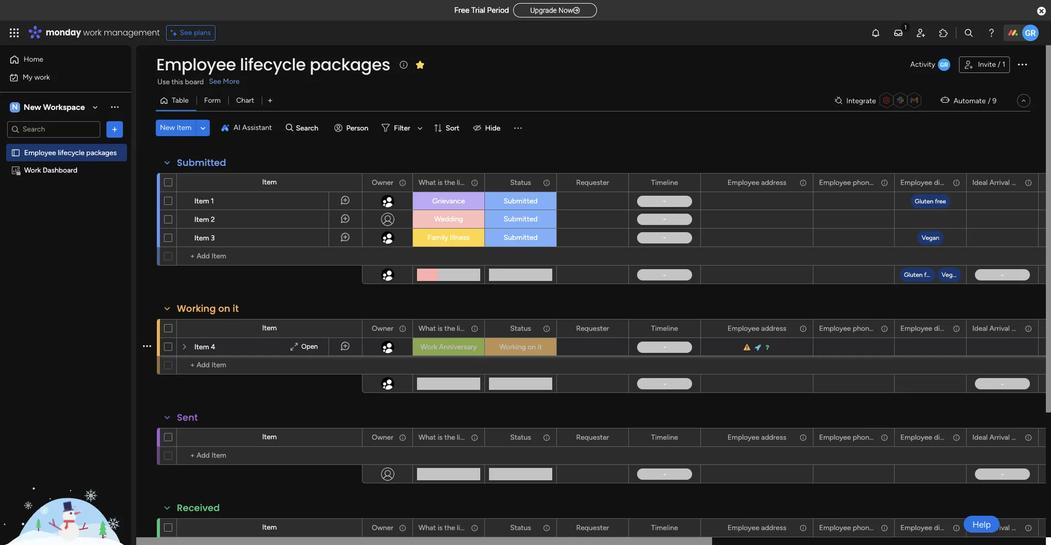 Task type: vqa. For each thing, say whether or not it's contained in the screenshot.
3rd the Timeline
yes



Task type: describe. For each thing, give the bounding box(es) containing it.
+ Add Item text field
[[182, 360, 358, 372]]

9
[[993, 96, 997, 105]]

home button
[[6, 51, 111, 68]]

employee inside list box
[[24, 148, 56, 157]]

employee for fourth employee dietary restriction field from the bottom of the page
[[901, 178, 933, 187]]

this
[[172, 78, 183, 86]]

rocket image
[[755, 345, 762, 351]]

4 employee address field from the top
[[725, 523, 789, 534]]

timeline for 2nd timeline field from the bottom of the page
[[652, 433, 678, 442]]

v2 search image
[[286, 122, 294, 134]]

3
[[211, 234, 215, 243]]

4 requester field from the top
[[574, 523, 612, 534]]

employee for third employee address field
[[728, 433, 760, 442]]

1 employee phone number field from the top
[[817, 177, 900, 189]]

owner for sent
[[372, 433, 394, 442]]

lifecycle inside list box
[[58, 148, 85, 157]]

table button
[[156, 93, 197, 109]]

1 vertical spatial working
[[500, 343, 526, 352]]

number for 1st employee phone number field from the bottom
[[875, 524, 900, 533]]

menu image
[[513, 123, 523, 133]]

chart
[[236, 96, 254, 105]]

workspace image
[[10, 102, 20, 113]]

my work
[[23, 73, 50, 82]]

2 what is the life event? field from the top
[[416, 323, 491, 335]]

remove from favorites image
[[415, 59, 425, 70]]

1 horizontal spatial it
[[538, 343, 542, 352]]

2 timeline field from the top
[[649, 323, 681, 335]]

employee for 1st employee phone number field from the bottom
[[820, 524, 851, 533]]

status field for sent
[[508, 432, 534, 444]]

work for my
[[34, 73, 50, 82]]

family
[[428, 234, 448, 242]]

anniversary
[[439, 343, 477, 352]]

employee address for 1st employee address field from the top of the page
[[728, 178, 787, 187]]

4 what is the life event? field from the top
[[416, 523, 491, 534]]

Submitted field
[[174, 156, 229, 170]]

work anniversary
[[421, 343, 477, 352]]

3 ideal arrival date field from the top
[[970, 432, 1027, 444]]

help image
[[987, 28, 997, 38]]

table
[[172, 96, 189, 105]]

assistant
[[242, 123, 272, 132]]

3 dietary from the top
[[935, 433, 957, 442]]

requester for 4th the requester field from the bottom
[[576, 178, 609, 187]]

employee address for second employee address field
[[728, 324, 787, 333]]

3 ideal from the top
[[973, 433, 988, 442]]

question image
[[766, 345, 771, 351]]

warning image
[[744, 345, 752, 351]]

2 arrival from the top
[[990, 324, 1010, 333]]

select product image
[[9, 28, 20, 38]]

restriction for fourth employee dietary restriction field from the bottom of the page
[[959, 178, 992, 187]]

management
[[104, 27, 160, 39]]

sort button
[[430, 120, 466, 136]]

1 inside button
[[1003, 60, 1006, 69]]

1 vertical spatial 1
[[211, 197, 214, 206]]

open
[[301, 343, 318, 351]]

family illness
[[428, 234, 470, 242]]

packages inside list box
[[86, 148, 117, 157]]

invite / 1 button
[[960, 57, 1010, 73]]

status field for working on it
[[508, 323, 534, 335]]

2 + add item text field from the top
[[182, 450, 358, 463]]

number for fourth employee phone number field from the bottom of the page
[[875, 178, 900, 187]]

3 what from the top
[[419, 433, 436, 442]]

4 employee dietary restriction field from the top
[[898, 523, 992, 534]]

employee address for third employee address field
[[728, 433, 787, 442]]

the for second what is the life event? field from the top
[[445, 324, 455, 333]]

owner field for submitted
[[369, 177, 396, 189]]

status for working on it
[[510, 324, 531, 333]]

see inside button
[[180, 28, 192, 37]]

dapulse rightstroke image
[[573, 7, 580, 14]]

3 arrival from the top
[[990, 433, 1010, 442]]

4 status from the top
[[510, 524, 531, 533]]

2 date from the top
[[1012, 324, 1027, 333]]

3 requester field from the top
[[574, 432, 612, 444]]

public board image
[[11, 148, 21, 158]]

4 arrival from the top
[[990, 524, 1010, 533]]

owner field for sent
[[369, 432, 396, 444]]

4 ideal arrival date field from the top
[[970, 523, 1027, 534]]

employee phone number for fourth employee phone number field from the bottom of the page
[[820, 178, 900, 187]]

what is the life event? for second what is the life event? field from the top
[[419, 324, 491, 333]]

employee for second employee phone number field
[[820, 324, 851, 333]]

item inside "button"
[[177, 123, 192, 132]]

ai assistant button
[[217, 120, 276, 136]]

invite / 1
[[979, 60, 1006, 69]]

address for third employee address field
[[762, 433, 787, 442]]

automate
[[954, 96, 986, 105]]

hide
[[485, 124, 501, 132]]

see plans button
[[166, 25, 216, 41]]

1 requester field from the top
[[574, 177, 612, 189]]

dapulse integrations image
[[835, 97, 843, 105]]

person button
[[330, 120, 375, 136]]

item 4
[[194, 343, 215, 352]]

workspace selection element
[[10, 101, 86, 113]]

4 ideal from the top
[[973, 524, 988, 533]]

new for new item
[[160, 123, 175, 132]]

0 vertical spatial free
[[936, 198, 947, 205]]

dapulse close image
[[1038, 6, 1047, 16]]

restriction for 2nd employee dietary restriction field
[[959, 324, 992, 333]]

employee dietary restriction for fourth employee dietary restriction field from the bottom of the page
[[901, 178, 992, 187]]

monday
[[46, 27, 81, 39]]

0 horizontal spatial vegan
[[922, 235, 940, 242]]

period
[[487, 6, 509, 15]]

2 is from the top
[[438, 324, 443, 333]]

free
[[455, 6, 470, 15]]

3 ideal arrival date from the top
[[973, 433, 1027, 442]]

filter button
[[378, 120, 426, 136]]

Working on it field
[[174, 303, 241, 316]]

employee for fourth employee phone number field from the bottom of the page
[[820, 178, 851, 187]]

3 employee address field from the top
[[725, 432, 789, 444]]

1 arrival from the top
[[990, 178, 1010, 187]]

work for work anniversary
[[421, 343, 437, 352]]

1 ideal arrival date from the top
[[973, 178, 1027, 187]]

employee dietary restriction for first employee dietary restriction field from the bottom
[[901, 524, 992, 533]]

Search in workspace field
[[22, 123, 86, 135]]

use
[[157, 78, 170, 86]]

4 status field from the top
[[508, 523, 534, 534]]

work for work dashboard
[[24, 166, 41, 175]]

2 what from the top
[[419, 324, 436, 333]]

working on it inside field
[[177, 303, 239, 315]]

timeline for second timeline field from the top
[[652, 324, 678, 333]]

1 event? from the top
[[469, 178, 491, 187]]

see more link
[[208, 77, 241, 87]]

1 horizontal spatial working on it
[[500, 343, 542, 352]]

workspace
[[43, 102, 85, 112]]

new item button
[[156, 120, 196, 136]]

1 date from the top
[[1012, 178, 1027, 187]]

4 owner from the top
[[372, 524, 394, 533]]

2 employee phone number field from the top
[[817, 323, 900, 335]]

Sent field
[[174, 412, 201, 425]]

1 ideal from the top
[[973, 178, 988, 187]]

1 is from the top
[[438, 178, 443, 187]]

private dashboard image
[[11, 165, 21, 175]]

the for fourth what is the life event? field
[[445, 524, 455, 533]]

0 vertical spatial packages
[[310, 53, 390, 76]]

illness
[[450, 234, 470, 242]]

/ for 1
[[998, 60, 1001, 69]]

ai assistant
[[234, 123, 272, 132]]

3 timeline field from the top
[[649, 432, 681, 444]]

monday work management
[[46, 27, 160, 39]]

free trial period
[[455, 6, 509, 15]]

2 ideal from the top
[[973, 324, 988, 333]]

1 dietary from the top
[[935, 178, 957, 187]]

plans
[[194, 28, 211, 37]]

phone for 2nd employee phone number field from the bottom of the page
[[853, 433, 874, 442]]

2 employee dietary restriction field from the top
[[898, 323, 992, 335]]

4
[[211, 343, 215, 352]]

arrow down image
[[414, 122, 426, 134]]

1 what is the life event? field from the top
[[416, 177, 491, 189]]

2 ideal arrival date field from the top
[[970, 323, 1027, 335]]

the for 2nd what is the life event? field from the bottom
[[445, 433, 455, 442]]

open button
[[288, 341, 321, 353]]

ai logo image
[[221, 124, 230, 132]]

1 what from the top
[[419, 178, 436, 187]]

employee for 2nd employee phone number field from the bottom of the page
[[820, 433, 851, 442]]

1 employee address field from the top
[[725, 177, 789, 189]]

timeline for fourth timeline field from the bottom of the page
[[652, 178, 678, 187]]

address for second employee address field
[[762, 324, 787, 333]]

Search field
[[294, 121, 324, 135]]

employee lifecycle packages inside list box
[[24, 148, 117, 157]]

1 vertical spatial free
[[925, 271, 936, 279]]

automate / 9
[[954, 96, 997, 105]]

invite members image
[[916, 28, 927, 38]]

status for submitted
[[510, 178, 531, 187]]

received
[[177, 502, 220, 515]]



Task type: locate. For each thing, give the bounding box(es) containing it.
gluten
[[915, 198, 934, 205], [905, 271, 923, 279]]

wedding
[[434, 215, 463, 224]]

new workspace
[[24, 102, 85, 112]]

4 ideal arrival date from the top
[[973, 524, 1027, 533]]

/ left the 9
[[988, 96, 991, 105]]

1 employee phone number from the top
[[820, 178, 900, 187]]

the for fourth what is the life event? field from the bottom of the page
[[445, 178, 455, 187]]

0 vertical spatial on
[[218, 303, 230, 315]]

status field for submitted
[[508, 177, 534, 189]]

column information image
[[399, 179, 407, 187], [543, 179, 551, 187], [881, 179, 889, 187], [953, 179, 961, 187], [1025, 179, 1033, 187], [399, 325, 407, 333], [471, 325, 479, 333], [881, 325, 889, 333], [953, 325, 961, 333], [1025, 325, 1033, 333], [399, 434, 407, 442], [471, 434, 479, 442], [800, 434, 808, 442], [881, 434, 889, 442], [1025, 434, 1033, 442], [399, 525, 407, 533], [881, 525, 889, 533], [1025, 525, 1033, 533]]

1 vertical spatial vegan
[[942, 271, 960, 279]]

greg robinson image
[[1023, 25, 1039, 41]]

work inside list box
[[24, 166, 41, 175]]

dashboard
[[43, 166, 77, 175]]

what is the life event?
[[419, 178, 491, 187], [419, 324, 491, 333], [419, 433, 491, 442], [419, 524, 491, 533]]

life for 2nd what is the life event? field from the bottom
[[457, 433, 467, 442]]

sent
[[177, 412, 198, 424]]

2 owner field from the top
[[369, 323, 396, 335]]

3 what is the life event? field from the top
[[416, 432, 491, 444]]

see left more
[[209, 77, 221, 86]]

work right my
[[34, 73, 50, 82]]

/ inside button
[[998, 60, 1001, 69]]

4 event? from the top
[[469, 524, 491, 533]]

form
[[204, 96, 221, 105]]

submitted inside submitted field
[[177, 156, 226, 169]]

1 vertical spatial it
[[538, 343, 542, 352]]

1 vertical spatial working on it
[[500, 343, 542, 352]]

2 what is the life event? from the top
[[419, 324, 491, 333]]

Employee phone number field
[[817, 177, 900, 189], [817, 323, 900, 335], [817, 432, 900, 444], [817, 523, 900, 534]]

2 the from the top
[[445, 324, 455, 333]]

now
[[559, 6, 573, 14]]

1 requester from the top
[[576, 178, 609, 187]]

4 employee phone number from the top
[[820, 524, 900, 533]]

4 life from the top
[[457, 524, 467, 533]]

number for 2nd employee phone number field from the bottom of the page
[[875, 433, 900, 442]]

1 horizontal spatial working
[[500, 343, 526, 352]]

help button
[[964, 517, 1000, 534]]

1 employee address from the top
[[728, 178, 787, 187]]

0 horizontal spatial employee lifecycle packages
[[24, 148, 117, 157]]

item 3
[[194, 234, 215, 243]]

requester for 2nd the requester field from the top of the page
[[576, 324, 609, 333]]

3 number from the top
[[875, 433, 900, 442]]

new down 'table' button
[[160, 123, 175, 132]]

is
[[438, 178, 443, 187], [438, 324, 443, 333], [438, 433, 443, 442], [438, 524, 443, 533]]

my work button
[[6, 69, 111, 86]]

employee for the employee lifecycle packages field
[[156, 53, 236, 76]]

filter
[[394, 124, 411, 132]]

2 owner from the top
[[372, 324, 394, 333]]

lifecycle up 'dashboard'
[[58, 148, 85, 157]]

employee lifecycle packages up add view icon
[[156, 53, 390, 76]]

packages
[[310, 53, 390, 76], [86, 148, 117, 157]]

Employee lifecycle packages field
[[154, 53, 393, 76]]

requester
[[576, 178, 609, 187], [576, 324, 609, 333], [576, 433, 609, 442], [576, 524, 609, 533]]

see plans
[[180, 28, 211, 37]]

2 employee address from the top
[[728, 324, 787, 333]]

1 employee dietary restriction field from the top
[[898, 177, 992, 189]]

work
[[83, 27, 102, 39], [34, 73, 50, 82]]

timeline for first timeline field from the bottom of the page
[[652, 524, 678, 533]]

2 event? from the top
[[469, 324, 491, 333]]

0 horizontal spatial new
[[24, 102, 41, 112]]

life for second what is the life event? field from the top
[[457, 324, 467, 333]]

1 vertical spatial /
[[988, 96, 991, 105]]

it
[[233, 303, 239, 315], [538, 343, 542, 352]]

3 address from the top
[[762, 433, 787, 442]]

0 vertical spatial see
[[180, 28, 192, 37]]

3 life from the top
[[457, 433, 467, 442]]

option
[[0, 144, 131, 146]]

workspace options image
[[110, 102, 120, 112]]

home
[[24, 55, 43, 64]]

/ for 9
[[988, 96, 991, 105]]

new inside workspace selection element
[[24, 102, 41, 112]]

3 employee phone number field from the top
[[817, 432, 900, 444]]

1 vertical spatial + add item text field
[[182, 450, 358, 463]]

phone for fourth employee phone number field from the bottom of the page
[[853, 178, 874, 187]]

0 vertical spatial lifecycle
[[240, 53, 306, 76]]

the
[[445, 178, 455, 187], [445, 324, 455, 333], [445, 433, 455, 442], [445, 524, 455, 533]]

0 horizontal spatial lifecycle
[[58, 148, 85, 157]]

3 event? from the top
[[469, 433, 491, 442]]

status for sent
[[510, 433, 531, 442]]

see inside the use this board see more
[[209, 77, 221, 86]]

2 number from the top
[[875, 324, 900, 333]]

employee phone number for 2nd employee phone number field from the bottom of the page
[[820, 433, 900, 442]]

what is the life event? for fourth what is the life event? field
[[419, 524, 491, 533]]

3 phone from the top
[[853, 433, 874, 442]]

2 status from the top
[[510, 324, 531, 333]]

1 up 2
[[211, 197, 214, 206]]

restriction for 3rd employee dietary restriction field
[[959, 433, 992, 442]]

employee phone number for 1st employee phone number field from the bottom
[[820, 524, 900, 533]]

on inside field
[[218, 303, 230, 315]]

employee for first employee dietary restriction field from the bottom
[[901, 524, 933, 533]]

it inside field
[[233, 303, 239, 315]]

work dashboard
[[24, 166, 77, 175]]

item
[[177, 123, 192, 132], [262, 178, 277, 187], [194, 197, 209, 206], [194, 216, 209, 224], [194, 234, 209, 243], [262, 324, 277, 333], [194, 343, 209, 352], [262, 433, 277, 442], [262, 524, 277, 533]]

employee for 1st employee address field from the top of the page
[[728, 178, 760, 187]]

chart button
[[229, 93, 262, 109]]

2
[[211, 216, 215, 224]]

upgrade
[[531, 6, 557, 14]]

3 employee address from the top
[[728, 433, 787, 442]]

1 employee dietary restriction from the top
[[901, 178, 992, 187]]

working inside field
[[177, 303, 216, 315]]

autopilot image
[[941, 94, 950, 107]]

collapse board header image
[[1020, 97, 1028, 105]]

board
[[185, 78, 204, 86]]

see left plans
[[180, 28, 192, 37]]

1 horizontal spatial work
[[83, 27, 102, 39]]

Received field
[[174, 502, 223, 516]]

3 owner from the top
[[372, 433, 394, 442]]

requester for 3rd the requester field from the top of the page
[[576, 433, 609, 442]]

3 the from the top
[[445, 433, 455, 442]]

4 what is the life event? from the top
[[419, 524, 491, 533]]

0 vertical spatial work
[[83, 27, 102, 39]]

employee phone number
[[820, 178, 900, 187], [820, 324, 900, 333], [820, 433, 900, 442], [820, 524, 900, 533]]

4 dietary from the top
[[935, 524, 957, 533]]

1 horizontal spatial employee lifecycle packages
[[156, 53, 390, 76]]

0 horizontal spatial see
[[180, 28, 192, 37]]

1 vertical spatial lifecycle
[[58, 148, 85, 157]]

4 date from the top
[[1012, 524, 1027, 533]]

number for second employee phone number field
[[875, 324, 900, 333]]

0 vertical spatial vegan
[[922, 235, 940, 242]]

work right private dashboard image
[[24, 166, 41, 175]]

3 owner field from the top
[[369, 432, 396, 444]]

help
[[973, 520, 991, 530]]

1 vertical spatial gluten free
[[905, 271, 936, 279]]

dietary
[[935, 178, 957, 187], [935, 324, 957, 333], [935, 433, 957, 442], [935, 524, 957, 533]]

Employee address field
[[725, 177, 789, 189], [725, 323, 789, 335], [725, 432, 789, 444], [725, 523, 789, 534]]

3 status field from the top
[[508, 432, 534, 444]]

inbox image
[[894, 28, 904, 38]]

Ideal Arrival Date field
[[970, 177, 1027, 189], [970, 323, 1027, 335], [970, 432, 1027, 444], [970, 523, 1027, 534]]

lifecycle
[[240, 53, 306, 76], [58, 148, 85, 157]]

hide button
[[469, 120, 507, 136]]

3 status from the top
[[510, 433, 531, 442]]

phone for 1st employee phone number field from the bottom
[[853, 524, 874, 533]]

4 is from the top
[[438, 524, 443, 533]]

new item
[[160, 123, 192, 132]]

lottie animation image
[[0, 442, 131, 546]]

employee dietary restriction for 2nd employee dietary restriction field
[[901, 324, 992, 333]]

1 vertical spatial see
[[209, 77, 221, 86]]

start conversation image
[[329, 538, 362, 546]]

working
[[177, 303, 216, 315], [500, 343, 526, 352]]

+ Add Item text field
[[182, 251, 358, 263], [182, 450, 358, 463]]

ai
[[234, 123, 241, 132]]

0 horizontal spatial /
[[988, 96, 991, 105]]

2 timeline from the top
[[652, 324, 678, 333]]

grievance
[[433, 197, 465, 206]]

4 restriction from the top
[[959, 524, 992, 533]]

person
[[347, 124, 369, 132]]

2 employee dietary restriction from the top
[[901, 324, 992, 333]]

1 life from the top
[[457, 178, 467, 187]]

requester for 4th the requester field from the top of the page
[[576, 524, 609, 533]]

trial
[[472, 6, 486, 15]]

employee dietary restriction
[[901, 178, 992, 187], [901, 324, 992, 333], [901, 433, 992, 442], [901, 524, 992, 533]]

integrate
[[847, 96, 877, 105]]

lifecycle up add view icon
[[240, 53, 306, 76]]

0 vertical spatial work
[[24, 166, 41, 175]]

1
[[1003, 60, 1006, 69], [211, 197, 214, 206]]

1 image
[[901, 21, 911, 33]]

new inside "button"
[[160, 123, 175, 132]]

upgrade now link
[[514, 3, 597, 17]]

2 status field from the top
[[508, 323, 534, 335]]

1 ideal arrival date field from the top
[[970, 177, 1027, 189]]

more
[[223, 77, 240, 86]]

Status field
[[508, 177, 534, 189], [508, 323, 534, 335], [508, 432, 534, 444], [508, 523, 534, 534]]

owner for submitted
[[372, 178, 394, 187]]

/
[[998, 60, 1001, 69], [988, 96, 991, 105]]

4 employee address from the top
[[728, 524, 787, 533]]

0 horizontal spatial work
[[24, 166, 41, 175]]

new
[[24, 102, 41, 112], [160, 123, 175, 132]]

lottie animation element
[[0, 442, 131, 546]]

employee address
[[728, 178, 787, 187], [728, 324, 787, 333], [728, 433, 787, 442], [728, 524, 787, 533]]

1 timeline from the top
[[652, 178, 678, 187]]

event?
[[469, 178, 491, 187], [469, 324, 491, 333], [469, 433, 491, 442], [469, 524, 491, 533]]

restriction for first employee dietary restriction field from the bottom
[[959, 524, 992, 533]]

work right monday
[[83, 27, 102, 39]]

search everything image
[[964, 28, 974, 38]]

notifications image
[[871, 28, 881, 38]]

what is the life event? for 2nd what is the life event? field from the bottom
[[419, 433, 491, 442]]

0 vertical spatial /
[[998, 60, 1001, 69]]

1 vertical spatial gluten
[[905, 271, 923, 279]]

ideal arrival date
[[973, 178, 1027, 187], [973, 324, 1027, 333], [973, 433, 1027, 442], [973, 524, 1027, 533]]

see
[[180, 28, 192, 37], [209, 77, 221, 86]]

activity
[[911, 60, 936, 69]]

work for monday
[[83, 27, 102, 39]]

1 address from the top
[[762, 178, 787, 187]]

my
[[23, 73, 33, 82]]

status
[[510, 178, 531, 187], [510, 324, 531, 333], [510, 433, 531, 442], [510, 524, 531, 533]]

3 employee phone number from the top
[[820, 433, 900, 442]]

1 horizontal spatial packages
[[310, 53, 390, 76]]

form button
[[197, 93, 229, 109]]

4 phone from the top
[[853, 524, 874, 533]]

4 number from the top
[[875, 524, 900, 533]]

employee for fourth employee address field from the top of the page
[[728, 524, 760, 533]]

Requester field
[[574, 177, 612, 189], [574, 323, 612, 335], [574, 432, 612, 444], [574, 523, 612, 534]]

0 vertical spatial gluten free
[[915, 198, 947, 205]]

1 status from the top
[[510, 178, 531, 187]]

/ right the invite
[[998, 60, 1001, 69]]

item 1
[[194, 197, 214, 206]]

employee for 3rd employee dietary restriction field
[[901, 433, 933, 442]]

apps image
[[939, 28, 949, 38]]

4 what from the top
[[419, 524, 436, 533]]

add view image
[[268, 97, 272, 105]]

1 restriction from the top
[[959, 178, 992, 187]]

1 vertical spatial work
[[421, 343, 437, 352]]

new right "n"
[[24, 102, 41, 112]]

list box containing employee lifecycle packages
[[0, 142, 131, 318]]

ideal
[[973, 178, 988, 187], [973, 324, 988, 333], [973, 433, 988, 442], [973, 524, 988, 533]]

2 phone from the top
[[853, 324, 874, 333]]

3 date from the top
[[1012, 433, 1027, 442]]

0 vertical spatial working on it
[[177, 303, 239, 315]]

life for fourth what is the life event? field
[[457, 524, 467, 533]]

0 horizontal spatial it
[[233, 303, 239, 315]]

0 horizontal spatial on
[[218, 303, 230, 315]]

0 horizontal spatial work
[[34, 73, 50, 82]]

address for fourth employee address field from the top of the page
[[762, 524, 787, 533]]

work inside button
[[34, 73, 50, 82]]

Timeline field
[[649, 177, 681, 189], [649, 323, 681, 335], [649, 432, 681, 444], [649, 523, 681, 534]]

0 horizontal spatial packages
[[86, 148, 117, 157]]

phone for second employee phone number field
[[853, 324, 874, 333]]

address
[[762, 178, 787, 187], [762, 324, 787, 333], [762, 433, 787, 442], [762, 524, 787, 533]]

2 requester from the top
[[576, 324, 609, 333]]

Employee dietary restriction field
[[898, 177, 992, 189], [898, 323, 992, 335], [898, 432, 992, 444], [898, 523, 992, 534]]

0 vertical spatial new
[[24, 102, 41, 112]]

3 is from the top
[[438, 433, 443, 442]]

1 vertical spatial on
[[528, 343, 536, 352]]

work left anniversary
[[421, 343, 437, 352]]

1 vertical spatial packages
[[86, 148, 117, 157]]

0 vertical spatial 1
[[1003, 60, 1006, 69]]

work
[[24, 166, 41, 175], [421, 343, 437, 352]]

2 requester field from the top
[[574, 323, 612, 335]]

3 employee dietary restriction field from the top
[[898, 432, 992, 444]]

employee for 2nd employee dietary restriction field
[[901, 324, 933, 333]]

1 vertical spatial employee lifecycle packages
[[24, 148, 117, 157]]

4 owner field from the top
[[369, 523, 396, 534]]

use this board see more
[[157, 77, 240, 86]]

4 employee dietary restriction from the top
[[901, 524, 992, 533]]

employee for second employee address field
[[728, 324, 760, 333]]

n
[[12, 103, 18, 111]]

1 right the invite
[[1003, 60, 1006, 69]]

2 life from the top
[[457, 324, 467, 333]]

2 employee address field from the top
[[725, 323, 789, 335]]

what is the life event? for fourth what is the life event? field from the bottom of the page
[[419, 178, 491, 187]]

0 horizontal spatial working on it
[[177, 303, 239, 315]]

4 timeline field from the top
[[649, 523, 681, 534]]

1 horizontal spatial see
[[209, 77, 221, 86]]

owner for working on it
[[372, 324, 394, 333]]

1 horizontal spatial work
[[421, 343, 437, 352]]

4 employee phone number field from the top
[[817, 523, 900, 534]]

employee phone number for second employee phone number field
[[820, 324, 900, 333]]

0 horizontal spatial 1
[[211, 197, 214, 206]]

1 horizontal spatial /
[[998, 60, 1001, 69]]

options image
[[110, 124, 120, 135], [398, 174, 405, 192], [470, 174, 477, 192], [542, 174, 549, 192], [952, 174, 960, 191], [398, 320, 405, 338], [470, 320, 477, 338], [542, 320, 549, 338], [614, 320, 622, 338], [880, 320, 888, 338], [952, 321, 960, 338], [143, 335, 151, 359], [398, 429, 405, 447], [470, 429, 477, 447], [614, 429, 622, 447], [880, 429, 888, 447], [1024, 429, 1032, 447], [398, 520, 405, 537], [880, 520, 888, 537], [1024, 520, 1032, 537], [952, 520, 960, 537]]

show board description image
[[398, 60, 410, 70]]

Owner field
[[369, 177, 396, 189], [369, 323, 396, 335], [369, 432, 396, 444], [369, 523, 396, 534]]

0 horizontal spatial working
[[177, 303, 216, 315]]

1 horizontal spatial vegan
[[942, 271, 960, 279]]

gluten free
[[915, 198, 947, 205], [905, 271, 936, 279]]

1 vertical spatial new
[[160, 123, 175, 132]]

3 timeline from the top
[[652, 433, 678, 442]]

2 dietary from the top
[[935, 324, 957, 333]]

0 vertical spatial + add item text field
[[182, 251, 358, 263]]

phone
[[853, 178, 874, 187], [853, 324, 874, 333], [853, 433, 874, 442], [853, 524, 874, 533]]

0 vertical spatial it
[[233, 303, 239, 315]]

1 horizontal spatial on
[[528, 343, 536, 352]]

4 timeline from the top
[[652, 524, 678, 533]]

1 horizontal spatial new
[[160, 123, 175, 132]]

1 timeline field from the top
[[649, 177, 681, 189]]

upgrade now
[[531, 6, 573, 14]]

employee dietary restriction for 3rd employee dietary restriction field
[[901, 433, 992, 442]]

1 owner field from the top
[[369, 177, 396, 189]]

0 vertical spatial gluten
[[915, 198, 934, 205]]

sort
[[446, 124, 460, 132]]

0 vertical spatial employee lifecycle packages
[[156, 53, 390, 76]]

column information image
[[471, 179, 479, 187], [800, 179, 808, 187], [543, 325, 551, 333], [800, 325, 808, 333], [543, 434, 551, 442], [953, 434, 961, 442], [471, 525, 479, 533], [543, 525, 551, 533], [800, 525, 808, 533], [953, 525, 961, 533]]

options image
[[1017, 58, 1029, 70], [614, 174, 622, 192], [799, 174, 806, 192], [880, 174, 888, 192], [1024, 174, 1032, 192], [799, 320, 806, 338], [1024, 320, 1032, 338], [542, 429, 549, 447], [799, 429, 806, 447], [952, 430, 960, 447], [470, 520, 477, 537], [542, 520, 549, 537], [614, 520, 622, 537], [799, 520, 806, 537]]

0 vertical spatial working
[[177, 303, 216, 315]]

1 vertical spatial work
[[34, 73, 50, 82]]

owner field for working on it
[[369, 323, 396, 335]]

timeline
[[652, 178, 678, 187], [652, 324, 678, 333], [652, 433, 678, 442], [652, 524, 678, 533]]

submitted
[[177, 156, 226, 169], [504, 197, 538, 206], [504, 215, 538, 224], [504, 234, 538, 242]]

1 status field from the top
[[508, 177, 534, 189]]

angle down image
[[201, 124, 206, 132]]

1 horizontal spatial lifecycle
[[240, 53, 306, 76]]

new for new workspace
[[24, 102, 41, 112]]

1 horizontal spatial 1
[[1003, 60, 1006, 69]]

4 the from the top
[[445, 524, 455, 533]]

list box
[[0, 142, 131, 318]]

1 + add item text field from the top
[[182, 251, 358, 263]]

activity button
[[907, 57, 955, 73]]

item 2
[[194, 216, 215, 224]]

owner
[[372, 178, 394, 187], [372, 324, 394, 333], [372, 433, 394, 442], [372, 524, 394, 533]]

2 restriction from the top
[[959, 324, 992, 333]]

2 ideal arrival date from the top
[[973, 324, 1027, 333]]

invite
[[979, 60, 997, 69]]

life for fourth what is the life event? field from the bottom of the page
[[457, 178, 467, 187]]

What is the life event? field
[[416, 177, 491, 189], [416, 323, 491, 335], [416, 432, 491, 444], [416, 523, 491, 534]]

employee address for fourth employee address field from the top of the page
[[728, 524, 787, 533]]

arrival
[[990, 178, 1010, 187], [990, 324, 1010, 333], [990, 433, 1010, 442], [990, 524, 1010, 533]]

address for 1st employee address field from the top of the page
[[762, 178, 787, 187]]

on
[[218, 303, 230, 315], [528, 343, 536, 352]]

employee lifecycle packages up 'dashboard'
[[24, 148, 117, 157]]



